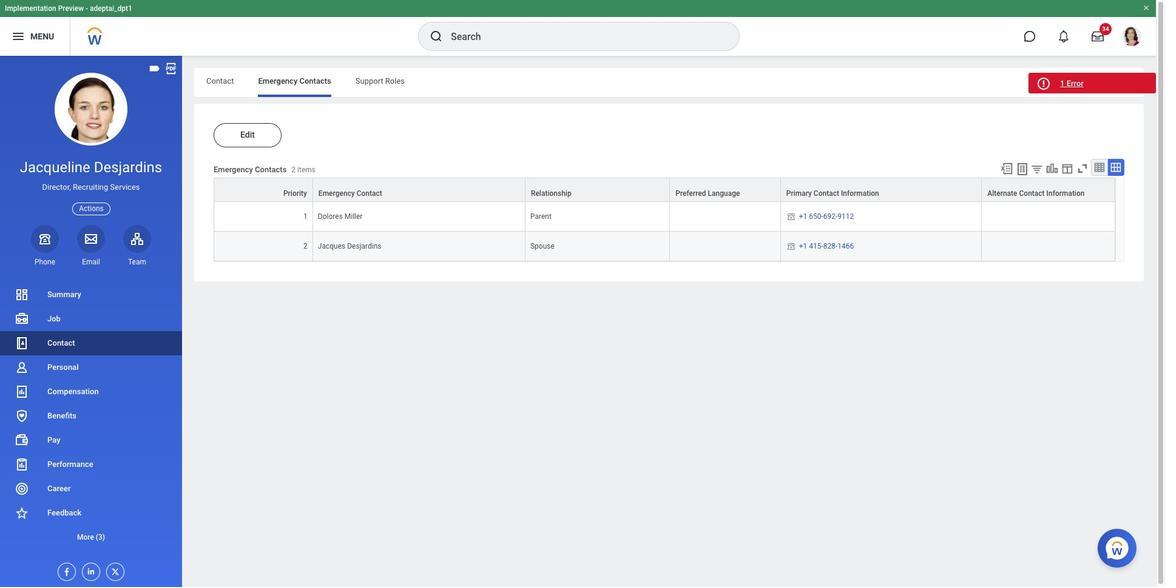 Task type: describe. For each thing, give the bounding box(es) containing it.
justify image
[[11, 29, 25, 44]]

emergency contacts
[[258, 76, 331, 86]]

error
[[1067, 79, 1084, 88]]

performance
[[47, 460, 93, 469]]

personal image
[[15, 360, 29, 375]]

alternate contact information
[[987, 189, 1085, 198]]

contacts for emergency contacts 2 items
[[255, 165, 287, 174]]

compensation image
[[15, 385, 29, 399]]

contact inside tab list
[[206, 76, 234, 86]]

information for primary contact information
[[841, 189, 879, 198]]

career link
[[0, 477, 182, 501]]

benefits
[[47, 411, 76, 421]]

inbox large image
[[1092, 30, 1104, 42]]

1 error
[[1060, 79, 1084, 88]]

2 inside "emergency contacts 2 items"
[[291, 166, 296, 174]]

actions button
[[72, 202, 110, 215]]

personal
[[47, 363, 79, 372]]

row for support roles
[[214, 202, 1115, 232]]

contact for alternate contact information
[[1019, 189, 1045, 198]]

828-
[[823, 242, 838, 251]]

spouse element
[[530, 240, 555, 251]]

export to worksheets image
[[1015, 162, 1030, 177]]

tag image
[[148, 62, 161, 75]]

pay image
[[15, 433, 29, 448]]

email button
[[77, 225, 105, 267]]

primary
[[786, 189, 812, 198]]

jacqueline desjardins
[[20, 159, 162, 176]]

fullscreen image
[[1076, 162, 1089, 175]]

more (3)
[[77, 533, 105, 542]]

information for alternate contact information
[[1047, 189, 1085, 198]]

menu button
[[0, 17, 70, 56]]

preferred
[[676, 189, 706, 198]]

linkedin image
[[83, 564, 96, 576]]

table image
[[1094, 161, 1106, 174]]

Search Workday  search field
[[451, 23, 714, 50]]

adeptai_dpt1
[[90, 4, 132, 13]]

support roles
[[355, 76, 405, 86]]

facebook image
[[58, 564, 72, 577]]

compensation
[[47, 387, 99, 396]]

actions
[[79, 204, 104, 213]]

search image
[[429, 29, 444, 44]]

performance link
[[0, 453, 182, 477]]

1 for 1 error
[[1060, 79, 1065, 88]]

contact for emergency contact
[[357, 189, 382, 198]]

edit
[[240, 130, 255, 140]]

contact image
[[15, 336, 29, 351]]

implementation
[[5, 4, 56, 13]]

692-
[[823, 212, 838, 221]]

recruiting
[[73, 183, 108, 192]]

more (3) button
[[0, 530, 182, 545]]

preview
[[58, 4, 84, 13]]

34
[[1102, 25, 1109, 32]]

pay
[[47, 436, 60, 445]]

+1 650-692-9112 link
[[799, 210, 854, 221]]

contact inside navigation pane region
[[47, 339, 75, 348]]

navigation pane region
[[0, 56, 182, 587]]

feedback
[[47, 509, 81, 518]]

x image
[[107, 564, 120, 577]]

+1 415-828-1466 link
[[799, 240, 854, 251]]

650-
[[809, 212, 823, 221]]

click to view/edit grid preferences image
[[1061, 162, 1074, 175]]

dolores miller
[[318, 212, 363, 221]]

language
[[708, 189, 740, 198]]

emergency for emergency contacts
[[258, 76, 297, 86]]

summary image
[[15, 288, 29, 302]]

phone jacqueline desjardins element
[[31, 257, 59, 267]]

email
[[82, 258, 100, 266]]

notifications large image
[[1058, 30, 1070, 42]]

emergency contact
[[318, 189, 382, 198]]

items
[[297, 166, 316, 174]]

services
[[110, 183, 140, 192]]

edit button
[[214, 123, 282, 147]]

preferred language
[[676, 189, 740, 198]]

jacques
[[318, 242, 345, 251]]

team
[[128, 258, 146, 266]]

relationship button
[[525, 178, 670, 202]]

+1 for +1 650-692-9112
[[799, 212, 807, 221]]



Task type: vqa. For each thing, say whether or not it's contained in the screenshot.
the leftmost 'Desjardins'
yes



Task type: locate. For each thing, give the bounding box(es) containing it.
row
[[214, 178, 1115, 202], [214, 202, 1115, 232], [214, 232, 1115, 262]]

0 horizontal spatial contacts
[[255, 165, 287, 174]]

0 vertical spatial desjardins
[[94, 159, 162, 176]]

+1 left 415-
[[799, 242, 807, 251]]

1 error button
[[1029, 73, 1156, 93]]

0 horizontal spatial emergency
[[214, 165, 253, 174]]

contacts up priority popup button
[[255, 165, 287, 174]]

34 button
[[1084, 23, 1112, 50]]

row containing 2
[[214, 232, 1115, 262]]

performance image
[[15, 458, 29, 472]]

mail image
[[84, 232, 98, 246]]

benefits image
[[15, 409, 29, 424]]

row containing priority
[[214, 178, 1115, 202]]

1 vertical spatial +1
[[799, 242, 807, 251]]

personal link
[[0, 356, 182, 380]]

emergency for emergency contacts 2 items
[[214, 165, 253, 174]]

support
[[355, 76, 383, 86]]

list containing summary
[[0, 283, 182, 550]]

information up 9112
[[841, 189, 879, 198]]

priority
[[283, 189, 307, 198]]

tab list containing contact
[[194, 68, 1144, 97]]

1 vertical spatial emergency
[[214, 165, 253, 174]]

job image
[[15, 312, 29, 326]]

email jacqueline desjardins element
[[77, 257, 105, 267]]

miller
[[345, 212, 363, 221]]

phone image inside popup button
[[36, 232, 53, 246]]

2
[[291, 166, 296, 174], [303, 242, 308, 251]]

1 inside row
[[303, 212, 308, 221]]

exclamation image
[[1039, 79, 1048, 89]]

summary link
[[0, 283, 182, 307]]

alternate contact information button
[[982, 178, 1115, 202]]

feedback image
[[15, 506, 29, 521]]

+1 650-692-9112
[[799, 212, 854, 221]]

row containing 1
[[214, 202, 1115, 232]]

information
[[841, 189, 879, 198], [1047, 189, 1085, 198]]

0 horizontal spatial 1
[[303, 212, 308, 221]]

0 vertical spatial contacts
[[299, 76, 331, 86]]

emergency inside tab list
[[258, 76, 297, 86]]

0 horizontal spatial information
[[841, 189, 879, 198]]

implementation preview -   adeptai_dpt1
[[5, 4, 132, 13]]

pay link
[[0, 428, 182, 453]]

view worker - expand/collapse chart image
[[1046, 162, 1059, 175]]

contacts
[[299, 76, 331, 86], [255, 165, 287, 174]]

desjardins
[[94, 159, 162, 176], [347, 242, 381, 251]]

0 vertical spatial emergency
[[258, 76, 297, 86]]

-
[[86, 4, 88, 13]]

phone button
[[31, 225, 59, 267]]

team jacqueline desjardins element
[[123, 257, 151, 267]]

1 horizontal spatial 2
[[303, 242, 308, 251]]

desjardins for jacques desjardins
[[347, 242, 381, 251]]

menu banner
[[0, 0, 1156, 56]]

1 +1 from the top
[[799, 212, 807, 221]]

phone image up phone
[[36, 232, 53, 246]]

select to filter grid data image
[[1030, 163, 1044, 175]]

compensation link
[[0, 380, 182, 404]]

1 information from the left
[[841, 189, 879, 198]]

2 vertical spatial emergency
[[318, 189, 355, 198]]

alternate
[[987, 189, 1017, 198]]

desjardins for jacqueline desjardins
[[94, 159, 162, 176]]

1 horizontal spatial 1
[[1060, 79, 1065, 88]]

3 row from the top
[[214, 232, 1115, 262]]

2 +1 from the top
[[799, 242, 807, 251]]

emergency contacts 2 items
[[214, 165, 316, 174]]

415-
[[809, 242, 823, 251]]

jacques desjardins
[[318, 242, 381, 251]]

phone image for jacques desjardins
[[786, 242, 797, 251]]

preferred language button
[[670, 178, 780, 202]]

1466
[[838, 242, 854, 251]]

1 vertical spatial 1
[[303, 212, 308, 221]]

primary contact information
[[786, 189, 879, 198]]

1 horizontal spatial information
[[1047, 189, 1085, 198]]

1 horizontal spatial contacts
[[299, 76, 331, 86]]

(3)
[[96, 533, 105, 542]]

0 vertical spatial 2
[[291, 166, 296, 174]]

emergency
[[258, 76, 297, 86], [214, 165, 253, 174], [318, 189, 355, 198]]

emergency for emergency contact
[[318, 189, 355, 198]]

2 row from the top
[[214, 202, 1115, 232]]

2 left jacques
[[303, 242, 308, 251]]

phone image left 415-
[[786, 242, 797, 251]]

primary contact information button
[[781, 178, 981, 202]]

desjardins down miller
[[347, 242, 381, 251]]

1 left error
[[1060, 79, 1065, 88]]

phone image down primary
[[786, 212, 797, 222]]

+1 left 650-
[[799, 212, 807, 221]]

cell
[[670, 202, 781, 232], [982, 202, 1115, 232], [670, 232, 781, 262], [982, 232, 1115, 262]]

contact for primary contact information
[[814, 189, 839, 198]]

menu
[[30, 31, 54, 41]]

career
[[47, 484, 71, 493]]

9112
[[838, 212, 854, 221]]

jacques desjardins element
[[318, 240, 381, 251]]

team link
[[123, 225, 151, 267]]

view printable version (pdf) image
[[164, 62, 178, 75]]

phone image
[[786, 212, 797, 222], [36, 232, 53, 246], [786, 242, 797, 251]]

toolbar
[[995, 159, 1124, 178]]

career image
[[15, 482, 29, 496]]

more (3) button
[[0, 526, 182, 550]]

information down "click to view/edit grid preferences" icon
[[1047, 189, 1085, 198]]

roles
[[385, 76, 405, 86]]

job link
[[0, 307, 182, 331]]

phone image for dolores miller
[[786, 212, 797, 222]]

export to excel image
[[1000, 162, 1013, 175]]

1 row from the top
[[214, 178, 1115, 202]]

desjardins inside jacques desjardins element
[[347, 242, 381, 251]]

1
[[1060, 79, 1065, 88], [303, 212, 308, 221]]

list
[[0, 283, 182, 550]]

0 horizontal spatial desjardins
[[94, 159, 162, 176]]

+1
[[799, 212, 807, 221], [799, 242, 807, 251]]

desjardins inside navigation pane region
[[94, 159, 162, 176]]

benefits link
[[0, 404, 182, 428]]

director,
[[42, 183, 71, 192]]

jacqueline
[[20, 159, 90, 176]]

view team image
[[130, 232, 144, 246]]

dolores miller element
[[318, 210, 363, 221]]

1 for 1
[[303, 212, 308, 221]]

2 horizontal spatial emergency
[[318, 189, 355, 198]]

1 vertical spatial desjardins
[[347, 242, 381, 251]]

1 horizontal spatial emergency
[[258, 76, 297, 86]]

expand table image
[[1110, 161, 1122, 174]]

+1 for +1 415-828-1466
[[799, 242, 807, 251]]

emergency inside popup button
[[318, 189, 355, 198]]

contacts left support
[[299, 76, 331, 86]]

parent
[[530, 212, 552, 221]]

spouse
[[530, 242, 555, 251]]

close environment banner image
[[1143, 4, 1150, 12]]

1 left dolores
[[303, 212, 308, 221]]

emergency contact button
[[313, 178, 525, 202]]

more
[[77, 533, 94, 542]]

relationship
[[531, 189, 571, 198]]

contact
[[206, 76, 234, 86], [357, 189, 382, 198], [814, 189, 839, 198], [1019, 189, 1045, 198], [47, 339, 75, 348]]

director, recruiting services
[[42, 183, 140, 192]]

row for jacqueline desjardins
[[214, 178, 1115, 202]]

feedback link
[[0, 501, 182, 526]]

0 vertical spatial 1
[[1060, 79, 1065, 88]]

1 vertical spatial 2
[[303, 242, 308, 251]]

1 vertical spatial contacts
[[255, 165, 287, 174]]

phone
[[35, 258, 55, 266]]

profile logan mcneil image
[[1122, 27, 1141, 49]]

1 inside button
[[1060, 79, 1065, 88]]

tab list
[[194, 68, 1144, 97]]

0 vertical spatial +1
[[799, 212, 807, 221]]

1 horizontal spatial desjardins
[[347, 242, 381, 251]]

2 information from the left
[[1047, 189, 1085, 198]]

0 horizontal spatial 2
[[291, 166, 296, 174]]

dolores
[[318, 212, 343, 221]]

2 left items
[[291, 166, 296, 174]]

+1 415-828-1466
[[799, 242, 854, 251]]

priority button
[[214, 178, 312, 202]]

contacts for emergency contacts
[[299, 76, 331, 86]]

job
[[47, 314, 61, 323]]

summary
[[47, 290, 81, 299]]

parent element
[[530, 210, 552, 221]]

desjardins up services
[[94, 159, 162, 176]]

contact link
[[0, 331, 182, 356]]



